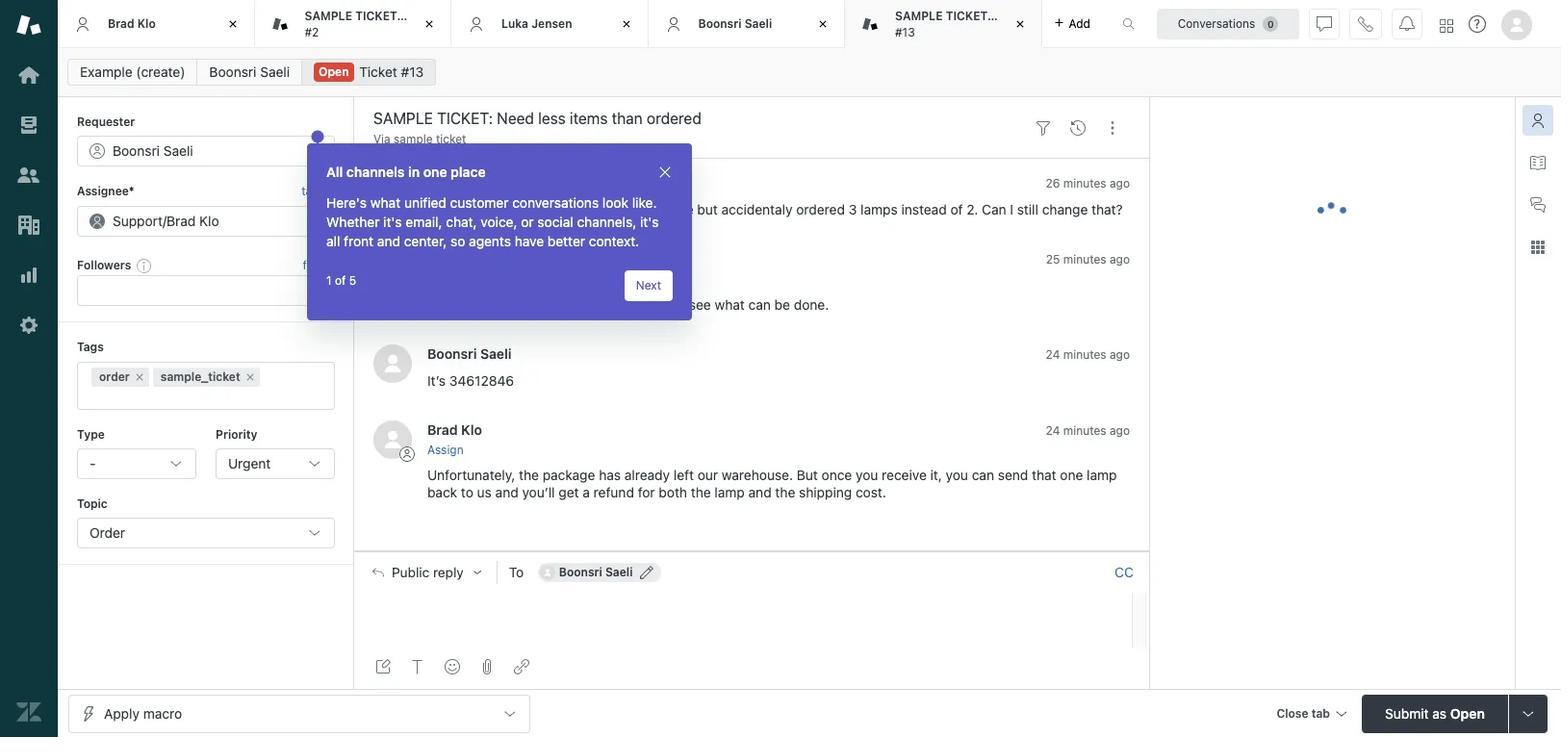 Task type: describe. For each thing, give the bounding box(es) containing it.
as
[[1432, 705, 1447, 721]]

boonsri saeli up it's 34612846 in the left of the page
[[427, 345, 512, 362]]

0 vertical spatial can
[[748, 296, 771, 313]]

assign button
[[427, 442, 464, 459]]

voice,
[[481, 214, 517, 230]]

get started image
[[16, 63, 41, 88]]

of inside 1 of 5 next
[[335, 273, 346, 288]]

all channels in one place
[[326, 164, 486, 180]]

it's 34612846
[[427, 372, 514, 389]]

submit
[[1385, 705, 1429, 721]]

draft mode image
[[375, 659, 391, 675]]

brad klo inside conversationlabel log
[[427, 251, 482, 267]]

all
[[326, 164, 343, 180]]

that?
[[1092, 202, 1123, 218]]

have
[[515, 233, 544, 249]]

1 vertical spatial brad
[[427, 251, 458, 267]]

Subject field
[[370, 107, 1022, 130]]

apps image
[[1530, 240, 1546, 255]]

boonsri saeli right boonsri.saeli@example.com image
[[559, 565, 633, 579]]

damaged
[[404, 9, 458, 23]]

- button
[[77, 448, 196, 479]]

agents
[[469, 233, 511, 249]]

minutes for ordered
[[1063, 177, 1106, 191]]

boonsri saeli tab
[[648, 0, 845, 48]]

cc
[[1115, 564, 1134, 580]]

zendesk products image
[[1440, 19, 1453, 32]]

done.
[[794, 296, 829, 313]]

that
[[1032, 467, 1056, 483]]

1 vertical spatial klo
[[461, 251, 482, 267]]

4 avatar image from the top
[[373, 420, 412, 459]]

add link (cmd k) image
[[514, 659, 529, 675]]

already
[[624, 467, 670, 483]]

boonsri.saeli@example.com image
[[540, 565, 555, 580]]

boonsri saeli link inside 'secondary' element
[[197, 59, 302, 86]]

on
[[621, 202, 637, 218]]

0 horizontal spatial lamp
[[715, 484, 745, 500]]

hi boonsri. what's your order number? i'll see what can be done.
[[427, 296, 829, 313]]

close image for boonsri saeli "tab"
[[813, 14, 833, 34]]

one inside dialog
[[423, 164, 447, 180]]

example (create)
[[80, 64, 185, 80]]

of inside conversationlabel log
[[950, 202, 963, 218]]

close image for tab containing sample ticket: damaged product
[[420, 14, 439, 34]]

luka jensen
[[501, 16, 572, 31]]

zendesk support image
[[16, 13, 41, 38]]

urgent
[[228, 455, 271, 472]]

close image for "#13" tab
[[1010, 14, 1029, 34]]

saeli inside boonsri saeli "tab"
[[745, 16, 772, 31]]

24 minutes ago for it's 34612846
[[1046, 347, 1130, 362]]

but
[[797, 467, 818, 483]]

urgent button
[[216, 448, 335, 479]]

next
[[636, 278, 661, 293]]

cost.
[[856, 484, 886, 500]]

tab containing sample ticket: damaged product
[[255, 0, 505, 48]]

to
[[461, 484, 473, 500]]

sample
[[305, 9, 352, 23]]

follow
[[303, 258, 335, 272]]

take it
[[301, 184, 335, 199]]

#2
[[305, 25, 319, 39]]

2 it's from the left
[[640, 214, 659, 230]]

saeli up customer
[[480, 175, 512, 191]]

2.
[[967, 202, 978, 218]]

2 horizontal spatial and
[[748, 484, 772, 500]]

in
[[408, 164, 420, 180]]

customers image
[[16, 163, 41, 188]]

front
[[344, 233, 374, 249]]

saeli up 34612846
[[480, 345, 512, 362]]

brad klo inside tab
[[108, 16, 156, 31]]

secondary element
[[58, 53, 1561, 91]]

chat,
[[446, 214, 477, 230]]

whether
[[326, 214, 380, 230]]

type
[[77, 427, 105, 441]]

or
[[521, 214, 534, 230]]

you'll
[[522, 484, 555, 500]]

all
[[326, 233, 340, 249]]

luka jensen tab
[[451, 0, 648, 48]]

ago for ordered
[[1110, 177, 1130, 191]]

25 minutes ago text field
[[1046, 253, 1130, 267]]

boonsri.
[[444, 296, 495, 313]]

email,
[[406, 214, 442, 230]]

us
[[477, 484, 492, 500]]

get
[[559, 484, 579, 500]]

assign
[[427, 443, 464, 457]]

instead
[[901, 202, 947, 218]]

sample
[[394, 132, 433, 146]]

0 vertical spatial your
[[640, 202, 668, 218]]

avatar image for hi
[[373, 250, 412, 288]]

look
[[602, 194, 629, 211]]

left
[[674, 467, 694, 483]]

what inside conversationlabel log
[[715, 296, 745, 313]]

brad inside brad klo assign
[[427, 421, 458, 438]]

events image
[[1070, 120, 1086, 135]]

views image
[[16, 113, 41, 138]]

avatar image for it's
[[373, 344, 412, 383]]

take
[[301, 184, 325, 199]]

and inside 'here's what unified customer conversations look like. whether it's email, chat, voice, or social channels, it's all front and center, so agents have better context.'
[[377, 233, 400, 249]]

5
[[349, 273, 356, 288]]

0 horizontal spatial your
[[545, 296, 573, 313]]

be
[[774, 296, 790, 313]]

reporting image
[[16, 263, 41, 288]]

add attachment image
[[479, 659, 495, 675]]

jensen
[[531, 16, 572, 31]]

follow button
[[303, 257, 335, 274]]

1 it's from the left
[[383, 214, 402, 230]]

placed
[[520, 202, 562, 218]]

conversations
[[512, 194, 599, 211]]

boonsri saeli link for hi!
[[427, 175, 512, 191]]

example (create) button
[[67, 59, 198, 86]]

34612846
[[449, 372, 514, 389]]

minutes for done.
[[1063, 253, 1106, 267]]

boonsri saeli inside 'secondary' element
[[209, 64, 290, 80]]

boonsri saeli up customer
[[427, 175, 512, 191]]

#13
[[895, 25, 915, 39]]

0 vertical spatial lamp
[[1087, 467, 1117, 483]]

1 vertical spatial open
[[1450, 705, 1485, 721]]

knowledge image
[[1530, 155, 1546, 170]]

2 you from the left
[[946, 467, 968, 483]]

like.
[[632, 194, 657, 211]]

here's
[[326, 194, 367, 211]]

change
[[1042, 202, 1088, 218]]

all channels in one place dialog
[[307, 143, 692, 321]]

unified
[[404, 194, 446, 211]]

admin image
[[16, 313, 41, 338]]

26
[[1046, 177, 1060, 191]]

get help image
[[1469, 15, 1486, 33]]

better
[[548, 233, 585, 249]]

25 minutes ago
[[1046, 253, 1130, 267]]



Task type: vqa. For each thing, say whether or not it's contained in the screenshot.
Messaging and live chat
no



Task type: locate. For each thing, give the bounding box(es) containing it.
26 minutes ago text field
[[1046, 177, 1130, 191]]

one right in at the left top
[[423, 164, 447, 180]]

close image for luka jensen tab
[[616, 14, 636, 34]]

package
[[543, 467, 595, 483]]

minutes down 24 minutes ago text field
[[1063, 423, 1106, 438]]

brad klo link
[[427, 251, 482, 267], [427, 421, 482, 438]]

ago down that?
[[1110, 253, 1130, 267]]

tabs tab list
[[58, 0, 1102, 48]]

1 horizontal spatial one
[[1060, 467, 1083, 483]]

i
[[513, 202, 516, 218], [1010, 202, 1013, 218]]

0 vertical spatial one
[[423, 164, 447, 180]]

you up cost. on the right
[[856, 467, 878, 483]]

can left be
[[748, 296, 771, 313]]

(create)
[[136, 64, 185, 80]]

but
[[697, 202, 718, 218]]

back
[[427, 484, 457, 500]]

brad klo tab
[[58, 0, 255, 48]]

3 minutes from the top
[[1063, 347, 1106, 362]]

unfortunately, the package has already left our warehouse. but once you receive it, you can send that one lamp back to us and you'll get a refund for both the lamp and the shipping cost.
[[427, 467, 1121, 500]]

zendesk image
[[16, 700, 41, 725]]

lamp down 24 minutes ago text box
[[1087, 467, 1117, 483]]

hi! yesterday i placed an order on your site but accidentaly ordered 3 lamps instead of 2. can i still change that?
[[427, 202, 1123, 218]]

what inside 'here's what unified customer conversations look like. whether it's email, chat, voice, or social channels, it's all front and center, so agents have better context.'
[[370, 194, 401, 211]]

take it button
[[301, 182, 335, 202]]

1 vertical spatial one
[[1060, 467, 1083, 483]]

0 horizontal spatial brad klo
[[108, 16, 156, 31]]

0 vertical spatial brad
[[108, 16, 134, 31]]

24 up that
[[1046, 423, 1060, 438]]

lamp down "our"
[[715, 484, 745, 500]]

24 minutes ago text field
[[1046, 347, 1130, 362]]

shipping
[[799, 484, 852, 500]]

2 minutes from the top
[[1063, 253, 1106, 267]]

hi!
[[427, 202, 444, 218]]

here's what unified customer conversations look like. whether it's email, chat, voice, or social channels, it's all front and center, so agents have better context.
[[326, 194, 659, 249]]

ago up that?
[[1110, 177, 1130, 191]]

the up you'll
[[519, 467, 539, 483]]

0 horizontal spatial the
[[519, 467, 539, 483]]

our
[[698, 467, 718, 483]]

for
[[638, 484, 655, 500]]

can
[[982, 202, 1006, 218]]

brad inside tab
[[108, 16, 134, 31]]

what down channels
[[370, 194, 401, 211]]

avatar image
[[373, 174, 412, 212], [373, 250, 412, 288], [373, 344, 412, 383], [373, 420, 412, 459]]

site
[[671, 202, 694, 218]]

sample ticket: damaged product #2
[[305, 9, 505, 39]]

brad down the so
[[427, 251, 458, 267]]

tab
[[255, 0, 505, 48]]

insert emojis image
[[445, 659, 460, 675]]

via sample ticket
[[373, 132, 466, 146]]

3 ago from the top
[[1110, 347, 1130, 362]]

receive
[[882, 467, 927, 483]]

boonsri inside boonsri saeli "tab"
[[698, 16, 742, 31]]

accidentaly
[[721, 202, 793, 218]]

1 24 minutes ago from the top
[[1046, 347, 1130, 362]]

conversationlabel log
[[354, 158, 1149, 551]]

4 ago from the top
[[1110, 423, 1130, 438]]

brad klo
[[108, 16, 156, 31], [427, 251, 482, 267]]

hi
[[427, 296, 440, 313]]

saeli inside boonsri saeli link
[[260, 64, 290, 80]]

close image inside boonsri saeli "tab"
[[813, 14, 833, 34]]

conversations
[[1178, 16, 1255, 30]]

a
[[583, 484, 590, 500]]

close image
[[223, 14, 242, 34], [420, 14, 439, 34], [616, 14, 636, 34], [813, 14, 833, 34], [1010, 14, 1029, 34], [657, 165, 673, 180]]

4 minutes from the top
[[1063, 423, 1106, 438]]

one inside unfortunately, the package has already left our warehouse. but once you receive it, you can send that one lamp back to us and you'll get a refund for both the lamp and the shipping cost.
[[1060, 467, 1083, 483]]

close image inside "#13" tab
[[1010, 14, 1029, 34]]

send
[[998, 467, 1028, 483]]

0 vertical spatial of
[[950, 202, 963, 218]]

24 for unfortunately, the package has already left our warehouse. but once you receive it, you can send that one lamp back to us and you'll get a refund for both the lamp and the shipping cost.
[[1046, 423, 1060, 438]]

example
[[80, 64, 132, 80]]

organizations image
[[16, 213, 41, 238]]

26 minutes ago
[[1046, 177, 1130, 191]]

the
[[519, 467, 539, 483], [691, 484, 711, 500], [775, 484, 795, 500]]

brad klo link up assign
[[427, 421, 482, 438]]

order left "number?"
[[576, 296, 610, 313]]

0 horizontal spatial i
[[513, 202, 516, 218]]

edit user image
[[640, 566, 654, 579]]

boonsri saeli link up it's 34612846 in the left of the page
[[427, 345, 512, 362]]

boonsri saeli link right (create)
[[197, 59, 302, 86]]

ago down 24 minutes ago text field
[[1110, 423, 1130, 438]]

boonsri saeli link for it's
[[427, 345, 512, 362]]

minutes for receive
[[1063, 423, 1106, 438]]

format text image
[[410, 659, 425, 675]]

what's
[[499, 296, 542, 313]]

1 vertical spatial boonsri saeli link
[[427, 175, 512, 191]]

minutes right 25
[[1063, 253, 1106, 267]]

brad klo down the so
[[427, 251, 482, 267]]

klo up assign
[[461, 421, 482, 438]]

1 vertical spatial your
[[545, 296, 573, 313]]

#13 tab
[[845, 0, 1042, 48]]

boonsri
[[698, 16, 742, 31], [209, 64, 256, 80], [427, 175, 477, 191], [427, 345, 477, 362], [559, 565, 602, 579]]

boonsri saeli
[[698, 16, 772, 31], [209, 64, 290, 80], [427, 175, 512, 191], [427, 345, 512, 362], [559, 565, 633, 579]]

and right front
[[377, 233, 400, 249]]

minutes right 26
[[1063, 177, 1106, 191]]

1 vertical spatial 24
[[1046, 423, 1060, 438]]

2 ago from the top
[[1110, 253, 1130, 267]]

1 24 from the top
[[1046, 347, 1060, 362]]

close image inside all channels in one place dialog
[[657, 165, 673, 180]]

3 avatar image from the top
[[373, 344, 412, 383]]

0 horizontal spatial what
[[370, 194, 401, 211]]

saeli left edit user image
[[605, 565, 633, 579]]

it's left email,
[[383, 214, 402, 230]]

lamps
[[861, 202, 898, 218]]

2 i from the left
[[1010, 202, 1013, 218]]

channels
[[346, 164, 405, 180]]

1 brad klo link from the top
[[427, 251, 482, 267]]

2 avatar image from the top
[[373, 250, 412, 288]]

1 ago from the top
[[1110, 177, 1130, 191]]

0 horizontal spatial open
[[319, 64, 349, 79]]

1 vertical spatial brad klo link
[[427, 421, 482, 438]]

1 horizontal spatial what
[[715, 296, 745, 313]]

close image inside tab
[[420, 14, 439, 34]]

open link
[[301, 59, 436, 86]]

2 vertical spatial boonsri saeli link
[[427, 345, 512, 362]]

order right an at top
[[584, 202, 617, 218]]

minutes up 24 minutes ago text box
[[1063, 347, 1106, 362]]

of right "1"
[[335, 273, 346, 288]]

brad up example (create)
[[108, 16, 134, 31]]

and down warehouse.
[[748, 484, 772, 500]]

0 vertical spatial klo
[[137, 16, 156, 31]]

0 vertical spatial boonsri saeli link
[[197, 59, 302, 86]]

avatar image up email,
[[373, 174, 412, 212]]

1 vertical spatial what
[[715, 296, 745, 313]]

klo inside brad klo assign
[[461, 421, 482, 438]]

1 minutes from the top
[[1063, 177, 1106, 191]]

warehouse.
[[722, 467, 793, 483]]

place
[[451, 164, 486, 180]]

1 horizontal spatial can
[[972, 467, 994, 483]]

ordered
[[796, 202, 845, 218]]

i left still
[[1010, 202, 1013, 218]]

open right as
[[1450, 705, 1485, 721]]

1 horizontal spatial your
[[640, 202, 668, 218]]

still
[[1017, 202, 1038, 218]]

0 vertical spatial brad klo link
[[427, 251, 482, 267]]

1 horizontal spatial the
[[691, 484, 711, 500]]

it,
[[930, 467, 942, 483]]

open inside open link
[[319, 64, 349, 79]]

0 horizontal spatial can
[[748, 296, 771, 313]]

2 horizontal spatial the
[[775, 484, 795, 500]]

0 horizontal spatial one
[[423, 164, 447, 180]]

i'll
[[672, 296, 685, 313]]

it's down like.
[[640, 214, 659, 230]]

24 for it's 34612846
[[1046, 347, 1060, 362]]

customer context image
[[1530, 113, 1546, 128]]

1 vertical spatial lamp
[[715, 484, 745, 500]]

it
[[328, 184, 335, 199]]

ago for receive
[[1110, 423, 1130, 438]]

cc button
[[1115, 564, 1134, 581]]

0 vertical spatial what
[[370, 194, 401, 211]]

1 vertical spatial can
[[972, 467, 994, 483]]

to
[[509, 564, 524, 580]]

1 vertical spatial brad klo
[[427, 251, 482, 267]]

of left the 2.
[[950, 202, 963, 218]]

1 vertical spatial order
[[576, 296, 610, 313]]

avatar image left it's
[[373, 344, 412, 383]]

your
[[640, 202, 668, 218], [545, 296, 573, 313]]

1 horizontal spatial i
[[1010, 202, 1013, 218]]

ticket:
[[355, 9, 401, 23]]

and right us on the bottom
[[495, 484, 518, 500]]

brad up assign
[[427, 421, 458, 438]]

0 horizontal spatial it's
[[383, 214, 402, 230]]

avatar image left assign
[[373, 420, 412, 459]]

ago for done.
[[1110, 253, 1130, 267]]

one right that
[[1060, 467, 1083, 483]]

see
[[689, 296, 711, 313]]

24 minutes ago up 24 minutes ago text box
[[1046, 347, 1130, 362]]

1
[[326, 273, 332, 288]]

1 vertical spatial 24 minutes ago
[[1046, 423, 1130, 438]]

24 minutes ago for unfortunately, the package has already left our warehouse. but once you receive it, you can send that one lamp back to us and you'll get a refund for both the lamp and the shipping cost.
[[1046, 423, 1130, 438]]

2 brad klo link from the top
[[427, 421, 482, 438]]

main element
[[0, 0, 58, 737]]

2 vertical spatial brad
[[427, 421, 458, 438]]

social
[[537, 214, 573, 230]]

1 vertical spatial of
[[335, 273, 346, 288]]

1 horizontal spatial you
[[946, 467, 968, 483]]

boonsri saeli inside "tab"
[[698, 16, 772, 31]]

i left "or"
[[513, 202, 516, 218]]

brad klo link for hi
[[427, 251, 482, 267]]

0 vertical spatial 24 minutes ago
[[1046, 347, 1130, 362]]

ago up 24 minutes ago text box
[[1110, 347, 1130, 362]]

via
[[373, 132, 390, 146]]

0 horizontal spatial of
[[335, 273, 346, 288]]

boonsri saeli up 'secondary' element
[[698, 16, 772, 31]]

2 vertical spatial klo
[[461, 421, 482, 438]]

close image inside luka jensen tab
[[616, 14, 636, 34]]

1 avatar image from the top
[[373, 174, 412, 212]]

can left send
[[972, 467, 994, 483]]

1 horizontal spatial lamp
[[1087, 467, 1117, 483]]

it's
[[427, 372, 446, 389]]

24 up 24 minutes ago text box
[[1046, 347, 1060, 362]]

0 vertical spatial open
[[319, 64, 349, 79]]

yesterday
[[448, 202, 509, 218]]

2 24 from the top
[[1046, 423, 1060, 438]]

your right on at top
[[640, 202, 668, 218]]

you right it,
[[946, 467, 968, 483]]

0 vertical spatial 24
[[1046, 347, 1060, 362]]

close image inside brad klo tab
[[223, 14, 242, 34]]

1 horizontal spatial open
[[1450, 705, 1485, 721]]

1 of 5 next
[[326, 273, 661, 293]]

2 24 minutes ago from the top
[[1046, 423, 1130, 438]]

priority
[[216, 427, 257, 441]]

submit as open
[[1385, 705, 1485, 721]]

24 minutes ago text field
[[1046, 423, 1130, 438]]

brad klo link down the so
[[427, 251, 482, 267]]

1 you from the left
[[856, 467, 878, 483]]

the down warehouse.
[[775, 484, 795, 500]]

it's
[[383, 214, 402, 230], [640, 214, 659, 230]]

0 vertical spatial brad klo
[[108, 16, 156, 31]]

24 minutes ago up that
[[1046, 423, 1130, 438]]

0 horizontal spatial and
[[377, 233, 400, 249]]

0 vertical spatial order
[[584, 202, 617, 218]]

boonsri inside boonsri saeli link
[[209, 64, 256, 80]]

avatar image for hi!
[[373, 174, 412, 212]]

both
[[659, 484, 687, 500]]

brad klo assign
[[427, 421, 482, 457]]

has
[[599, 467, 621, 483]]

boonsri saeli right (create)
[[209, 64, 290, 80]]

1 horizontal spatial brad klo
[[427, 251, 482, 267]]

boonsri saeli link
[[197, 59, 302, 86], [427, 175, 512, 191], [427, 345, 512, 362]]

can inside unfortunately, the package has already left our warehouse. but once you receive it, you can send that one lamp back to us and you'll get a refund for both the lamp and the shipping cost.
[[972, 467, 994, 483]]

your right "what's"
[[545, 296, 573, 313]]

1 horizontal spatial of
[[950, 202, 963, 218]]

next button
[[624, 270, 673, 301]]

1 horizontal spatial it's
[[640, 214, 659, 230]]

boonsri saeli link up customer
[[427, 175, 512, 191]]

saeli left open link
[[260, 64, 290, 80]]

what right see
[[715, 296, 745, 313]]

brad klo up example (create)
[[108, 16, 156, 31]]

1 horizontal spatial and
[[495, 484, 518, 500]]

customer
[[450, 194, 509, 211]]

avatar image right 5
[[373, 250, 412, 288]]

1 i from the left
[[513, 202, 516, 218]]

klo inside tab
[[137, 16, 156, 31]]

brad klo link for unfortunately,
[[427, 421, 482, 438]]

the down "our"
[[691, 484, 711, 500]]

center,
[[404, 233, 447, 249]]

saeli up 'secondary' element
[[745, 16, 772, 31]]

close image for brad klo tab
[[223, 14, 242, 34]]

you
[[856, 467, 878, 483], [946, 467, 968, 483]]

refund
[[594, 484, 634, 500]]

0 horizontal spatial you
[[856, 467, 878, 483]]

24
[[1046, 347, 1060, 362], [1046, 423, 1060, 438]]

klo up example (create)
[[137, 16, 156, 31]]

klo down the so
[[461, 251, 482, 267]]

open down '#2' on the left top of page
[[319, 64, 349, 79]]



